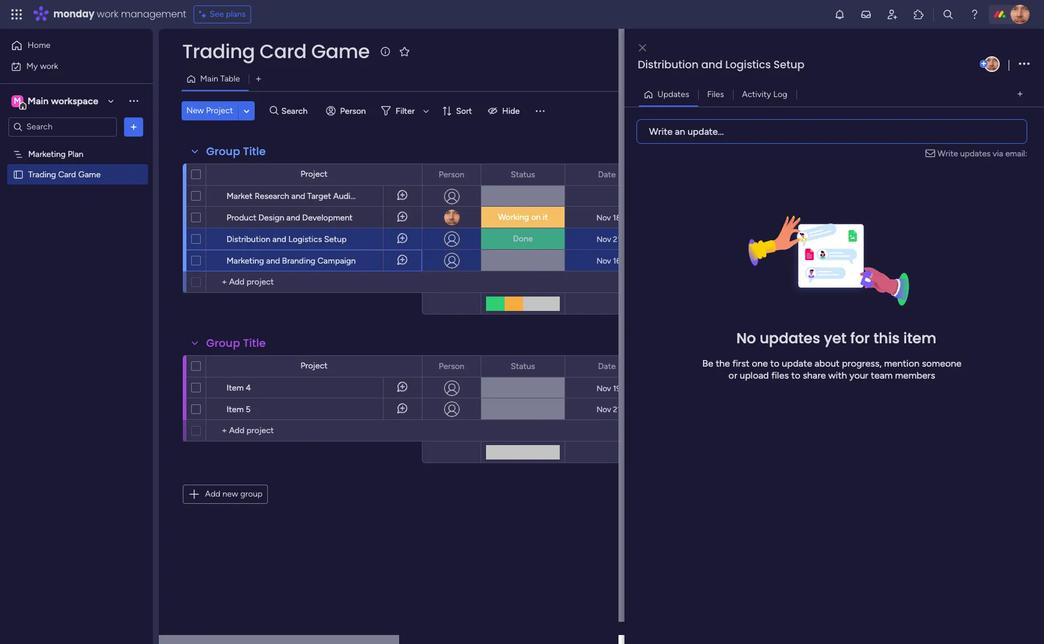 Task type: vqa. For each thing, say whether or not it's contained in the screenshot.
get
no



Task type: locate. For each thing, give the bounding box(es) containing it.
2 nov 21 from the top
[[597, 405, 621, 414]]

2 person field from the top
[[436, 360, 467, 373]]

1 date from the top
[[598, 169, 616, 180]]

1 vertical spatial person field
[[436, 360, 467, 373]]

Search field
[[278, 102, 314, 119]]

group title field up "item 4"
[[203, 336, 269, 351]]

distribution up updates button
[[638, 57, 699, 72]]

marketing up + add project text box
[[227, 256, 264, 266]]

0 vertical spatial project
[[206, 105, 233, 116]]

1 horizontal spatial trading
[[182, 38, 255, 65]]

0 vertical spatial group title field
[[203, 144, 269, 159]]

apps image
[[913, 8, 925, 20]]

Group Title field
[[203, 144, 269, 159], [203, 336, 269, 351]]

upload
[[740, 370, 769, 381]]

2 group from the top
[[206, 336, 240, 351]]

nov 21 down nov 18
[[597, 235, 621, 244]]

see
[[210, 9, 224, 19]]

marketing plan
[[28, 149, 83, 159]]

distribution inside field
[[638, 57, 699, 72]]

distribution and logistics setup up files
[[638, 57, 804, 72]]

done
[[513, 234, 533, 244]]

1 horizontal spatial work
[[97, 7, 118, 21]]

main right workspace image
[[28, 95, 49, 106]]

write for write an update...
[[649, 126, 673, 137]]

1 vertical spatial group title
[[206, 336, 266, 351]]

invite members image
[[886, 8, 898, 20]]

your
[[849, 370, 868, 381]]

logistics
[[725, 57, 771, 72], [288, 234, 322, 245]]

0 horizontal spatial distribution
[[227, 234, 270, 245]]

1 vertical spatial group title field
[[203, 336, 269, 351]]

updates up the update
[[760, 329, 820, 348]]

5 nov from the top
[[597, 405, 611, 414]]

main inside 'button'
[[200, 74, 218, 84]]

1 status from the top
[[511, 169, 535, 180]]

1 person field from the top
[[436, 168, 467, 181]]

group title field down angle down icon
[[203, 144, 269, 159]]

marketing left 'plan'
[[28, 149, 66, 159]]

0 vertical spatial 21
[[613, 235, 621, 244]]

0 vertical spatial nov 21
[[597, 235, 621, 244]]

main for main workspace
[[28, 95, 49, 106]]

1 vertical spatial date field
[[595, 360, 619, 373]]

plan
[[68, 149, 83, 159]]

envelope o image
[[926, 147, 938, 160]]

1 vertical spatial game
[[78, 169, 101, 180]]

0 vertical spatial date
[[598, 169, 616, 180]]

0 horizontal spatial setup
[[324, 234, 347, 245]]

1 vertical spatial title
[[243, 336, 266, 351]]

work right my at the left top of page
[[40, 61, 58, 71]]

nov down nov 18
[[597, 235, 611, 244]]

2 vertical spatial person
[[439, 361, 464, 371]]

1 vertical spatial main
[[28, 95, 49, 106]]

21 down 19
[[613, 405, 621, 414]]

title down angle down icon
[[243, 144, 266, 159]]

2 status field from the top
[[508, 360, 538, 373]]

status for first status field
[[511, 169, 535, 180]]

team
[[871, 370, 893, 381]]

0 vertical spatial updates
[[960, 148, 991, 159]]

1 group title field from the top
[[203, 144, 269, 159]]

0 vertical spatial group title
[[206, 144, 266, 159]]

item for item 5
[[227, 405, 244, 415]]

product design and development
[[227, 213, 353, 223]]

game down 'plan'
[[78, 169, 101, 180]]

item
[[227, 383, 244, 393], [227, 405, 244, 415]]

5
[[246, 405, 251, 415]]

working on it
[[498, 212, 548, 222]]

trading right public board icon
[[28, 169, 56, 180]]

Person field
[[436, 168, 467, 181], [436, 360, 467, 373]]

and right design
[[286, 213, 300, 223]]

0 horizontal spatial trading
[[28, 169, 56, 180]]

main
[[200, 74, 218, 84], [28, 95, 49, 106]]

write left via at the top of the page
[[938, 148, 958, 159]]

Status field
[[508, 168, 538, 181], [508, 360, 538, 373]]

0 vertical spatial status
[[511, 169, 535, 180]]

sort
[[456, 106, 472, 116]]

marketing and branding campaign
[[227, 256, 356, 266]]

add new group button
[[183, 485, 268, 504]]

table
[[220, 74, 240, 84]]

write
[[649, 126, 673, 137], [938, 148, 958, 159]]

1 horizontal spatial write
[[938, 148, 958, 159]]

1 horizontal spatial game
[[311, 38, 370, 65]]

setup
[[774, 57, 804, 72], [324, 234, 347, 245]]

distribution and logistics setup inside field
[[638, 57, 804, 72]]

0 vertical spatial date field
[[595, 168, 619, 181]]

v2 search image
[[270, 104, 278, 118]]

0 horizontal spatial write
[[649, 126, 673, 137]]

0 horizontal spatial card
[[58, 169, 76, 180]]

trading card game inside list box
[[28, 169, 101, 180]]

1 vertical spatial logistics
[[288, 234, 322, 245]]

0 horizontal spatial updates
[[760, 329, 820, 348]]

2 group title field from the top
[[203, 336, 269, 351]]

1 vertical spatial status field
[[508, 360, 538, 373]]

0 vertical spatial item
[[227, 383, 244, 393]]

group title up "item 4"
[[206, 336, 266, 351]]

date field up nov 19
[[595, 360, 619, 373]]

via
[[993, 148, 1003, 159]]

item 5
[[227, 405, 251, 415]]

1 vertical spatial distribution
[[227, 234, 270, 245]]

1 vertical spatial work
[[40, 61, 58, 71]]

setup up campaign
[[324, 234, 347, 245]]

work for my
[[40, 61, 58, 71]]

files button
[[698, 85, 733, 104]]

marketing for marketing and branding campaign
[[227, 256, 264, 266]]

0 vertical spatial marketing
[[28, 149, 66, 159]]

1 vertical spatial updates
[[760, 329, 820, 348]]

nov left 16
[[597, 256, 611, 265]]

0 horizontal spatial main
[[28, 95, 49, 106]]

1 vertical spatial write
[[938, 148, 958, 159]]

1 vertical spatial nov 21
[[597, 405, 621, 414]]

nov left 18
[[596, 213, 611, 222]]

new
[[222, 489, 238, 499]]

logistics up branding
[[288, 234, 322, 245]]

members
[[895, 370, 935, 381]]

nov left 19
[[597, 384, 611, 393]]

option
[[0, 143, 153, 146]]

0 horizontal spatial logistics
[[288, 234, 322, 245]]

1 vertical spatial date
[[598, 361, 616, 371]]

1 horizontal spatial distribution
[[638, 57, 699, 72]]

nov down nov 19
[[597, 405, 611, 414]]

options image down workspace options icon
[[128, 121, 140, 133]]

2 date from the top
[[598, 361, 616, 371]]

date for 1st date field from the top
[[598, 169, 616, 180]]

write left the an
[[649, 126, 673, 137]]

0 vertical spatial main
[[200, 74, 218, 84]]

1 vertical spatial marketing
[[227, 256, 264, 266]]

item left '5'
[[227, 405, 244, 415]]

options image
[[1019, 56, 1030, 72], [128, 121, 140, 133]]

logistics up activity
[[725, 57, 771, 72]]

and left target
[[291, 191, 305, 201]]

design
[[258, 213, 284, 223]]

this
[[873, 329, 900, 348]]

0 horizontal spatial to
[[770, 358, 779, 369]]

2 vertical spatial project
[[301, 361, 328, 371]]

+ Add project text field
[[212, 424, 309, 438]]

nov
[[596, 213, 611, 222], [597, 235, 611, 244], [597, 256, 611, 265], [597, 384, 611, 393], [597, 405, 611, 414]]

setup up log on the right top
[[774, 57, 804, 72]]

list box containing marketing plan
[[0, 141, 153, 346]]

1 horizontal spatial trading card game
[[182, 38, 370, 65]]

group title down angle down icon
[[206, 144, 266, 159]]

see plans button
[[193, 5, 251, 23]]

item left 4
[[227, 383, 244, 393]]

trading card game up add view icon
[[182, 38, 370, 65]]

Date field
[[595, 168, 619, 181], [595, 360, 619, 373]]

or
[[729, 370, 737, 381]]

0 vertical spatial person
[[340, 106, 366, 116]]

0 vertical spatial person field
[[436, 168, 467, 181]]

0 vertical spatial group
[[206, 144, 240, 159]]

0 horizontal spatial trading card game
[[28, 169, 101, 180]]

market
[[227, 191, 252, 201]]

1 title from the top
[[243, 144, 266, 159]]

work inside button
[[40, 61, 58, 71]]

1 vertical spatial person
[[439, 169, 464, 180]]

group title for group title field corresponding to 1st status field from the bottom
[[206, 336, 266, 351]]

trading inside list box
[[28, 169, 56, 180]]

2 item from the top
[[227, 405, 244, 415]]

0 horizontal spatial work
[[40, 61, 58, 71]]

1 horizontal spatial card
[[259, 38, 306, 65]]

status
[[511, 169, 535, 180], [511, 361, 535, 371]]

1 group from the top
[[206, 144, 240, 159]]

be
[[702, 358, 713, 369]]

1 date field from the top
[[595, 168, 619, 181]]

21
[[613, 235, 621, 244], [613, 405, 621, 414]]

distribution down 'product'
[[227, 234, 270, 245]]

updates for no
[[760, 329, 820, 348]]

date up nov 19
[[598, 361, 616, 371]]

james peterson image
[[984, 56, 1000, 72]]

nov 21 down nov 19
[[597, 405, 621, 414]]

workspace options image
[[128, 95, 140, 107]]

list box
[[0, 141, 153, 346]]

date field up nov 18
[[595, 168, 619, 181]]

person inside popup button
[[340, 106, 366, 116]]

0 vertical spatial distribution
[[638, 57, 699, 72]]

updates for write
[[960, 148, 991, 159]]

to down the update
[[791, 370, 800, 381]]

updates
[[960, 148, 991, 159], [760, 329, 820, 348]]

working
[[498, 212, 529, 222]]

distribution and logistics setup
[[638, 57, 804, 72], [227, 234, 347, 245]]

1 horizontal spatial distribution and logistics setup
[[638, 57, 804, 72]]

2 21 from the top
[[613, 405, 621, 414]]

distribution and logistics setup down product design and development
[[227, 234, 347, 245]]

group up "item 4"
[[206, 336, 240, 351]]

project
[[206, 105, 233, 116], [301, 169, 328, 179], [301, 361, 328, 371]]

to up files
[[770, 358, 779, 369]]

development
[[302, 213, 353, 223]]

log
[[773, 89, 787, 99]]

0 horizontal spatial options image
[[128, 121, 140, 133]]

0 vertical spatial title
[[243, 144, 266, 159]]

card down 'plan'
[[58, 169, 76, 180]]

1 vertical spatial card
[[58, 169, 76, 180]]

1 item from the top
[[227, 383, 244, 393]]

write inside button
[[649, 126, 673, 137]]

group down new project button
[[206, 144, 240, 159]]

progress,
[[842, 358, 882, 369]]

notifications image
[[834, 8, 846, 20]]

and up files
[[701, 57, 723, 72]]

2 status from the top
[[511, 361, 535, 371]]

2 group title from the top
[[206, 336, 266, 351]]

21 down 18
[[613, 235, 621, 244]]

title
[[243, 144, 266, 159], [243, 336, 266, 351]]

0 vertical spatial to
[[770, 358, 779, 369]]

trading
[[182, 38, 255, 65], [28, 169, 56, 180]]

0 vertical spatial setup
[[774, 57, 804, 72]]

search everything image
[[942, 8, 954, 20]]

main inside workspace selection element
[[28, 95, 49, 106]]

project inside button
[[206, 105, 233, 116]]

1 vertical spatial 21
[[613, 405, 621, 414]]

game
[[311, 38, 370, 65], [78, 169, 101, 180]]

filter button
[[377, 101, 433, 120]]

0 vertical spatial write
[[649, 126, 673, 137]]

0 vertical spatial logistics
[[725, 57, 771, 72]]

no
[[736, 329, 756, 348]]

group title
[[206, 144, 266, 159], [206, 336, 266, 351]]

marketing inside list box
[[28, 149, 66, 159]]

1 vertical spatial trading
[[28, 169, 56, 180]]

card up add view icon
[[259, 38, 306, 65]]

add to favorites image
[[398, 45, 410, 57]]

game left the show board description icon
[[311, 38, 370, 65]]

updates left via at the top of the page
[[960, 148, 991, 159]]

1 vertical spatial distribution and logistics setup
[[227, 234, 347, 245]]

1 group title from the top
[[206, 144, 266, 159]]

1 vertical spatial project
[[301, 169, 328, 179]]

distribution
[[638, 57, 699, 72], [227, 234, 270, 245]]

1 21 from the top
[[613, 235, 621, 244]]

1 vertical spatial status
[[511, 361, 535, 371]]

options image up add view image
[[1019, 56, 1030, 72]]

new project button
[[182, 101, 238, 120]]

trading up main table
[[182, 38, 255, 65]]

0 horizontal spatial game
[[78, 169, 101, 180]]

card
[[259, 38, 306, 65], [58, 169, 76, 180]]

0 vertical spatial distribution and logistics setup
[[638, 57, 804, 72]]

0 vertical spatial work
[[97, 7, 118, 21]]

game inside list box
[[78, 169, 101, 180]]

hide
[[502, 106, 520, 116]]

date up nov 18
[[598, 169, 616, 180]]

group for first status field
[[206, 144, 240, 159]]

new project
[[186, 105, 233, 116]]

1 horizontal spatial marketing
[[227, 256, 264, 266]]

1 vertical spatial to
[[791, 370, 800, 381]]

1 vertical spatial group
[[206, 336, 240, 351]]

0 horizontal spatial marketing
[[28, 149, 66, 159]]

title up 4
[[243, 336, 266, 351]]

0 vertical spatial trading card game
[[182, 38, 370, 65]]

write an update... button
[[637, 119, 1027, 144]]

person for 1st person field from the bottom
[[439, 361, 464, 371]]

1 horizontal spatial logistics
[[725, 57, 771, 72]]

product
[[227, 213, 256, 223]]

0 vertical spatial card
[[259, 38, 306, 65]]

0 vertical spatial options image
[[1019, 56, 1030, 72]]

work right 'monday'
[[97, 7, 118, 21]]

plans
[[226, 9, 246, 19]]

my
[[26, 61, 38, 71]]

trading card game down marketing plan
[[28, 169, 101, 180]]

and
[[701, 57, 723, 72], [291, 191, 305, 201], [286, 213, 300, 223], [272, 234, 286, 245], [266, 256, 280, 266]]

1 horizontal spatial main
[[200, 74, 218, 84]]

1 vertical spatial item
[[227, 405, 244, 415]]

group for 1st status field from the bottom
[[206, 336, 240, 351]]

1 vertical spatial trading card game
[[28, 169, 101, 180]]

person
[[340, 106, 366, 116], [439, 169, 464, 180], [439, 361, 464, 371]]

the
[[716, 358, 730, 369]]

1 horizontal spatial updates
[[960, 148, 991, 159]]

1 horizontal spatial setup
[[774, 57, 804, 72]]

main left table
[[200, 74, 218, 84]]

0 vertical spatial status field
[[508, 168, 538, 181]]



Task type: describe. For each thing, give the bounding box(es) containing it.
home button
[[7, 36, 129, 55]]

close image
[[639, 43, 646, 52]]

group title field for 1st status field from the bottom
[[203, 336, 269, 351]]

project for 1st status field from the bottom
[[301, 361, 328, 371]]

one
[[752, 358, 768, 369]]

branding
[[282, 256, 315, 266]]

1 vertical spatial options image
[[128, 121, 140, 133]]

main table
[[200, 74, 240, 84]]

group
[[240, 489, 263, 499]]

activity
[[742, 89, 771, 99]]

4 nov from the top
[[597, 384, 611, 393]]

nov 19
[[597, 384, 621, 393]]

activity log
[[742, 89, 787, 99]]

2 nov from the top
[[597, 235, 611, 244]]

yet
[[824, 329, 847, 348]]

write an update...
[[649, 126, 724, 137]]

inbox image
[[860, 8, 872, 20]]

main table button
[[182, 70, 249, 89]]

files
[[771, 370, 789, 381]]

main for main table
[[200, 74, 218, 84]]

group title field for first status field
[[203, 144, 269, 159]]

someone
[[922, 358, 961, 369]]

1 horizontal spatial to
[[791, 370, 800, 381]]

an
[[675, 126, 685, 137]]

and down design
[[272, 234, 286, 245]]

status for 1st status field from the bottom
[[511, 361, 535, 371]]

workspace image
[[11, 94, 23, 108]]

0 vertical spatial game
[[311, 38, 370, 65]]

person for second person field from the bottom
[[439, 169, 464, 180]]

research
[[255, 191, 289, 201]]

activity log button
[[733, 85, 796, 104]]

it
[[543, 212, 548, 222]]

and up + add project text box
[[266, 256, 280, 266]]

add view image
[[1018, 90, 1023, 99]]

m
[[14, 96, 21, 106]]

work for monday
[[97, 7, 118, 21]]

updates
[[657, 89, 689, 99]]

update
[[782, 358, 812, 369]]

market research and target audience analysis
[[227, 191, 402, 201]]

updates button
[[639, 85, 698, 104]]

18
[[613, 213, 621, 222]]

1 vertical spatial setup
[[324, 234, 347, 245]]

1 nov from the top
[[596, 213, 611, 222]]

dapulse drag 2 image
[[626, 323, 630, 337]]

update...
[[688, 126, 724, 137]]

logistics inside field
[[725, 57, 771, 72]]

target
[[307, 191, 331, 201]]

my work button
[[7, 57, 129, 76]]

date for first date field from the bottom of the page
[[598, 361, 616, 371]]

Search in workspace field
[[25, 120, 100, 134]]

2 title from the top
[[243, 336, 266, 351]]

see plans
[[210, 9, 246, 19]]

item 4
[[227, 383, 251, 393]]

item
[[903, 329, 936, 348]]

item for item 4
[[227, 383, 244, 393]]

workspace
[[51, 95, 98, 106]]

Trading Card Game field
[[179, 38, 373, 65]]

with
[[828, 370, 847, 381]]

4
[[246, 383, 251, 393]]

write for write updates via email:
[[938, 148, 958, 159]]

nov 18
[[596, 213, 621, 222]]

write updates via email:
[[938, 148, 1027, 159]]

for
[[850, 329, 870, 348]]

menu image
[[534, 105, 546, 117]]

add view image
[[256, 75, 261, 84]]

+ Add project text field
[[212, 275, 309, 289]]

1 status field from the top
[[508, 168, 538, 181]]

2 date field from the top
[[595, 360, 619, 373]]

Distribution and Logistics Setup field
[[635, 57, 978, 73]]

19
[[613, 384, 621, 393]]

james peterson image
[[1010, 5, 1030, 24]]

nov 16
[[597, 256, 621, 265]]

be the first one to update about progress, mention someone or upload files to share with your team members
[[702, 358, 961, 381]]

and inside distribution and logistics setup field
[[701, 57, 723, 72]]

add new group
[[205, 489, 263, 499]]

no updates yet for this item
[[736, 329, 936, 348]]

help image
[[969, 8, 981, 20]]

select product image
[[11, 8, 23, 20]]

3 nov from the top
[[597, 256, 611, 265]]

0 horizontal spatial distribution and logistics setup
[[227, 234, 347, 245]]

on
[[531, 212, 541, 222]]

monday work management
[[53, 7, 186, 21]]

main workspace
[[28, 95, 98, 106]]

1 horizontal spatial options image
[[1019, 56, 1030, 72]]

public board image
[[13, 169, 24, 180]]

marketing for marketing plan
[[28, 149, 66, 159]]

analysis
[[371, 191, 402, 201]]

monday
[[53, 7, 94, 21]]

setup inside field
[[774, 57, 804, 72]]

email:
[[1005, 148, 1027, 159]]

management
[[121, 7, 186, 21]]

0 vertical spatial trading
[[182, 38, 255, 65]]

share
[[803, 370, 826, 381]]

sort button
[[437, 101, 479, 120]]

campaign
[[318, 256, 356, 266]]

hide button
[[483, 101, 527, 120]]

mention
[[884, 358, 920, 369]]

dapulse addbtn image
[[980, 60, 988, 68]]

person button
[[321, 101, 373, 120]]

files
[[707, 89, 724, 99]]

workspace selection element
[[11, 94, 100, 109]]

angle down image
[[244, 106, 249, 115]]

project for first status field
[[301, 169, 328, 179]]

first
[[732, 358, 749, 369]]

1 nov 21 from the top
[[597, 235, 621, 244]]

arrow down image
[[419, 104, 433, 118]]

show board description image
[[378, 46, 392, 58]]

add
[[205, 489, 220, 499]]

about
[[815, 358, 840, 369]]

audience
[[333, 191, 369, 201]]

group title for first status field's group title field
[[206, 144, 266, 159]]

16
[[613, 256, 621, 265]]

filter
[[396, 106, 415, 116]]

my work
[[26, 61, 58, 71]]

home
[[28, 40, 50, 50]]



